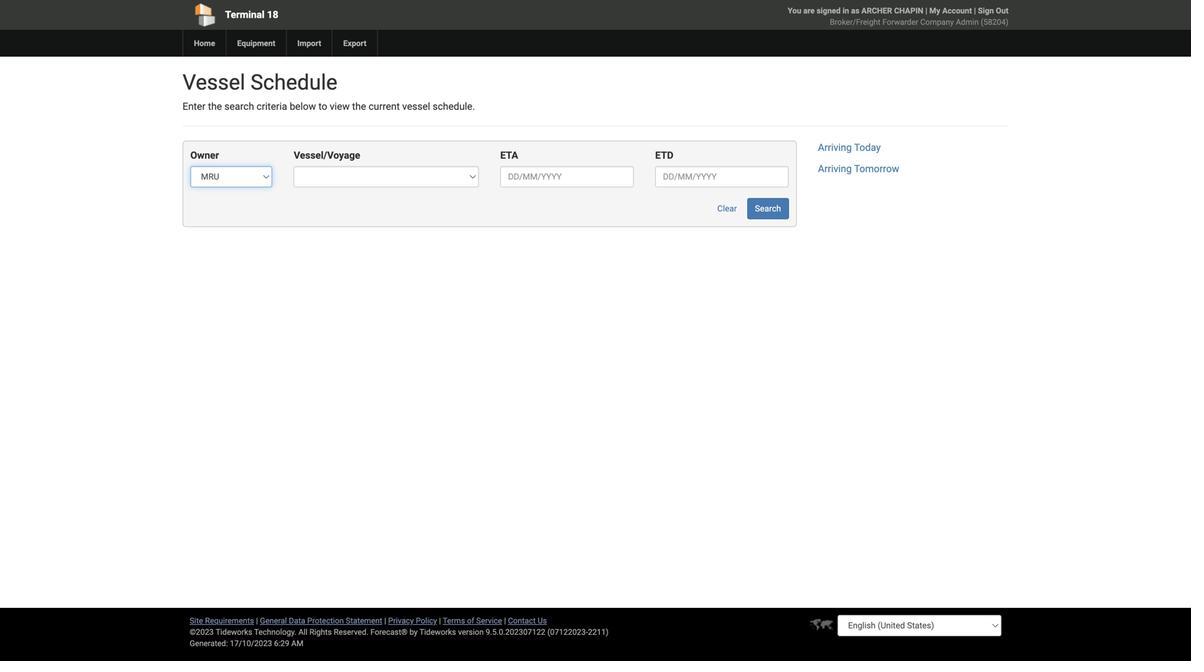 Task type: describe. For each thing, give the bounding box(es) containing it.
equipment link
[[226, 30, 286, 57]]

statement
[[346, 616, 382, 626]]

arriving for arriving today
[[818, 142, 852, 153]]

data
[[289, 616, 305, 626]]

are
[[803, 6, 815, 15]]

| left sign
[[974, 6, 976, 15]]

18
[[267, 9, 278, 21]]

search
[[755, 204, 781, 214]]

site requirements link
[[190, 616, 254, 626]]

generated:
[[190, 639, 228, 648]]

version
[[458, 628, 484, 637]]

export
[[343, 39, 366, 48]]

2211)
[[588, 628, 609, 637]]

protection
[[307, 616, 344, 626]]

all
[[298, 628, 308, 637]]

export link
[[332, 30, 377, 57]]

you are signed in as archer chapin | my account | sign out broker/freight forwarder company admin (58204)
[[788, 6, 1009, 27]]

view
[[330, 101, 350, 112]]

(07122023-
[[547, 628, 588, 637]]

contact us link
[[508, 616, 547, 626]]

terms
[[443, 616, 465, 626]]

am
[[291, 639, 303, 648]]

of
[[467, 616, 474, 626]]

general
[[260, 616, 287, 626]]

my account link
[[929, 6, 972, 15]]

schedule.
[[433, 101, 475, 112]]

today
[[854, 142, 881, 153]]

terminal 18 link
[[183, 0, 514, 30]]

you
[[788, 6, 801, 15]]

search button
[[747, 198, 789, 219]]

terms of service link
[[443, 616, 502, 626]]

policy
[[416, 616, 437, 626]]

vessel
[[183, 70, 245, 95]]

tideworks
[[419, 628, 456, 637]]

privacy policy link
[[388, 616, 437, 626]]

rights
[[309, 628, 332, 637]]

arriving tomorrow link
[[818, 163, 899, 175]]

by
[[409, 628, 418, 637]]

1 the from the left
[[208, 101, 222, 112]]

us
[[538, 616, 547, 626]]

technology.
[[254, 628, 297, 637]]

home
[[194, 39, 215, 48]]

owner
[[190, 150, 219, 161]]

enter
[[183, 101, 206, 112]]

ETD text field
[[655, 166, 789, 187]]

terminal
[[225, 9, 265, 21]]

forecast®
[[370, 628, 408, 637]]

my
[[929, 6, 940, 15]]

terminal 18
[[225, 9, 278, 21]]

vessel
[[402, 101, 430, 112]]

requirements
[[205, 616, 254, 626]]

home link
[[183, 30, 226, 57]]

| up forecast®
[[384, 616, 386, 626]]



Task type: vqa. For each thing, say whether or not it's contained in the screenshot.
the Search
yes



Task type: locate. For each thing, give the bounding box(es) containing it.
general data protection statement link
[[260, 616, 382, 626]]

the right 'view'
[[352, 101, 366, 112]]

current
[[369, 101, 400, 112]]

arriving up the arriving tomorrow link on the top right of page
[[818, 142, 852, 153]]

9.5.0.202307122
[[486, 628, 545, 637]]

signed
[[817, 6, 841, 15]]

the
[[208, 101, 222, 112], [352, 101, 366, 112]]

eta
[[500, 150, 518, 161]]

etd
[[655, 150, 674, 161]]

arriving down arriving today link
[[818, 163, 852, 175]]

arriving today
[[818, 142, 881, 153]]

privacy
[[388, 616, 414, 626]]

broker/freight
[[830, 17, 881, 27]]

reserved.
[[334, 628, 368, 637]]

arriving
[[818, 142, 852, 153], [818, 163, 852, 175]]

import
[[297, 39, 321, 48]]

vessel/voyage
[[294, 150, 360, 161]]

17/10/2023
[[230, 639, 272, 648]]

out
[[996, 6, 1009, 15]]

equipment
[[237, 39, 275, 48]]

©2023 tideworks
[[190, 628, 252, 637]]

| up tideworks
[[439, 616, 441, 626]]

below
[[290, 101, 316, 112]]

| left the my
[[925, 6, 927, 15]]

service
[[476, 616, 502, 626]]

in
[[843, 6, 849, 15]]

2 arriving from the top
[[818, 163, 852, 175]]

arriving today link
[[818, 142, 881, 153]]

site requirements | general data protection statement | privacy policy | terms of service | contact us ©2023 tideworks technology. all rights reserved. forecast® by tideworks version 9.5.0.202307122 (07122023-2211) generated: 17/10/2023 6:29 am
[[190, 616, 609, 648]]

0 horizontal spatial the
[[208, 101, 222, 112]]

tomorrow
[[854, 163, 899, 175]]

vessel schedule enter the search criteria below to view the current vessel schedule.
[[183, 70, 475, 112]]

the right enter
[[208, 101, 222, 112]]

to
[[318, 101, 327, 112]]

(58204)
[[981, 17, 1009, 27]]

6:29
[[274, 639, 289, 648]]

search
[[224, 101, 254, 112]]

sign
[[978, 6, 994, 15]]

ETA text field
[[500, 166, 634, 187]]

clear
[[717, 204, 737, 214]]

archer
[[861, 6, 892, 15]]

site
[[190, 616, 203, 626]]

arriving tomorrow
[[818, 163, 899, 175]]

schedule
[[251, 70, 337, 95]]

2 the from the left
[[352, 101, 366, 112]]

1 arriving from the top
[[818, 142, 852, 153]]

contact
[[508, 616, 536, 626]]

1 horizontal spatial the
[[352, 101, 366, 112]]

chapin
[[894, 6, 923, 15]]

import link
[[286, 30, 332, 57]]

|
[[925, 6, 927, 15], [974, 6, 976, 15], [256, 616, 258, 626], [384, 616, 386, 626], [439, 616, 441, 626], [504, 616, 506, 626]]

clear button
[[710, 198, 745, 219]]

1 vertical spatial arriving
[[818, 163, 852, 175]]

| up 9.5.0.202307122
[[504, 616, 506, 626]]

account
[[942, 6, 972, 15]]

arriving for arriving tomorrow
[[818, 163, 852, 175]]

company
[[920, 17, 954, 27]]

| left general
[[256, 616, 258, 626]]

as
[[851, 6, 859, 15]]

sign out link
[[978, 6, 1009, 15]]

0 vertical spatial arriving
[[818, 142, 852, 153]]

criteria
[[257, 101, 287, 112]]

forwarder
[[883, 17, 918, 27]]

admin
[[956, 17, 979, 27]]



